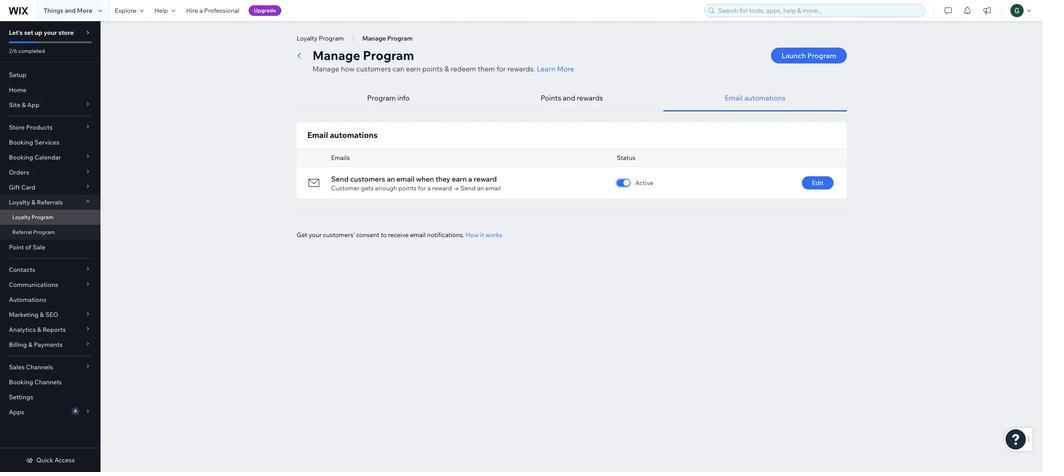 Task type: vqa. For each thing, say whether or not it's contained in the screenshot.
finding your matches image
no



Task type: locate. For each thing, give the bounding box(es) containing it.
1 horizontal spatial earn
[[452, 175, 467, 183]]

booking
[[9, 138, 33, 146], [9, 153, 33, 161], [9, 378, 33, 386]]

for inside "send customers an email when they earn a reward customer gets enough points for a reward → send an email"
[[418, 184, 426, 192]]

store products button
[[0, 120, 101, 135]]

1 horizontal spatial reward
[[474, 175, 497, 183]]

& down "card"
[[31, 198, 35, 206]]

& left seo
[[40, 311, 44, 319]]

and inside button
[[563, 93, 575, 102]]

let's
[[9, 29, 23, 37]]

a right they
[[468, 175, 472, 183]]

2 vertical spatial a
[[428, 184, 431, 192]]

points inside the manage program manage how customers can earn points & redeem them for rewards. learn more
[[422, 64, 443, 73]]

a right the hire
[[199, 7, 203, 15]]

how it works link
[[466, 231, 503, 239]]

program for the launch program button
[[808, 51, 837, 60]]

2 vertical spatial email
[[410, 231, 426, 239]]

& left the redeem
[[445, 64, 449, 73]]

1 horizontal spatial email
[[725, 93, 743, 102]]

1 vertical spatial loyalty program
[[12, 214, 53, 220]]

customers inside the manage program manage how customers can earn points & redeem them for rewards. learn more
[[356, 64, 391, 73]]

1 horizontal spatial for
[[497, 64, 506, 73]]

gets
[[361, 184, 374, 192]]

1 vertical spatial channels
[[35, 378, 62, 386]]

0 horizontal spatial reward
[[432, 184, 452, 192]]

reward right they
[[474, 175, 497, 183]]

earn right can
[[406, 64, 421, 73]]

how
[[341, 64, 355, 73]]

booking up the settings
[[9, 378, 33, 386]]

channels up booking channels
[[26, 363, 53, 371]]

learn more link
[[537, 64, 574, 74]]

0 horizontal spatial an
[[387, 175, 395, 183]]

booking for booking services
[[9, 138, 33, 146]]

help
[[154, 7, 168, 15]]

2 vertical spatial manage
[[313, 64, 339, 73]]

help button
[[149, 0, 181, 21]]

1 vertical spatial points
[[399, 184, 417, 192]]

consent
[[356, 231, 379, 239]]

loyalty program button
[[292, 32, 348, 45]]

billing & payments button
[[0, 337, 101, 352]]

1 vertical spatial email
[[307, 130, 328, 140]]

2 horizontal spatial a
[[468, 175, 472, 183]]

program for loyalty program link
[[32, 214, 53, 220]]

0 vertical spatial send
[[331, 175, 349, 183]]

an up enough
[[387, 175, 395, 183]]

0 vertical spatial loyalty program
[[297, 34, 344, 42]]

0 vertical spatial automations
[[745, 93, 786, 102]]

1 horizontal spatial an
[[477, 184, 484, 192]]

can
[[393, 64, 404, 73]]

send up customer
[[331, 175, 349, 183]]

tab list
[[297, 85, 847, 112]]

automations inside button
[[745, 93, 786, 102]]

booking up orders
[[9, 153, 33, 161]]

&
[[445, 64, 449, 73], [22, 101, 26, 109], [31, 198, 35, 206], [40, 311, 44, 319], [37, 326, 41, 334], [28, 341, 32, 349]]

points down "when"
[[399, 184, 417, 192]]

2 vertical spatial booking
[[9, 378, 33, 386]]

0 vertical spatial channels
[[26, 363, 53, 371]]

channels
[[26, 363, 53, 371], [35, 378, 62, 386]]

professional
[[204, 7, 239, 15]]

upgrade button
[[249, 5, 281, 16]]

0 vertical spatial customers
[[356, 64, 391, 73]]

1 horizontal spatial points
[[422, 64, 443, 73]]

your right get
[[309, 231, 322, 239]]

1 vertical spatial loyalty
[[9, 198, 30, 206]]

a
[[199, 7, 203, 15], [468, 175, 472, 183], [428, 184, 431, 192]]

status
[[617, 154, 636, 162]]

& inside "popup button"
[[22, 101, 26, 109]]

things
[[44, 7, 63, 15]]

2 vertical spatial loyalty
[[12, 214, 30, 220]]

1 vertical spatial a
[[468, 175, 472, 183]]

1 vertical spatial manage
[[313, 48, 360, 63]]

point
[[9, 243, 24, 251]]

email
[[397, 175, 415, 183], [486, 184, 501, 192], [410, 231, 426, 239]]

& for referrals
[[31, 198, 35, 206]]

for
[[497, 64, 506, 73], [418, 184, 426, 192]]

1 horizontal spatial a
[[428, 184, 431, 192]]

1 vertical spatial reward
[[432, 184, 452, 192]]

1 horizontal spatial more
[[557, 64, 574, 73]]

loyalty program inside loyalty program button
[[297, 34, 344, 42]]

0 horizontal spatial more
[[77, 7, 92, 15]]

0 vertical spatial earn
[[406, 64, 421, 73]]

and right things
[[65, 7, 76, 15]]

them
[[478, 64, 495, 73]]

an right →
[[477, 184, 484, 192]]

& right site
[[22, 101, 26, 109]]

0 horizontal spatial and
[[65, 7, 76, 15]]

0 horizontal spatial points
[[399, 184, 417, 192]]

learn
[[537, 64, 556, 73]]

1 horizontal spatial email automations
[[725, 93, 786, 102]]

1 vertical spatial for
[[418, 184, 426, 192]]

1 horizontal spatial your
[[309, 231, 322, 239]]

manage inside manage program button
[[362, 34, 386, 42]]

loyalty inside button
[[297, 34, 318, 42]]

1 vertical spatial booking
[[9, 153, 33, 161]]

notifications.
[[427, 231, 464, 239]]

an
[[387, 175, 395, 183], [477, 184, 484, 192]]

home
[[9, 86, 26, 94]]

booking inside dropdown button
[[9, 153, 33, 161]]

for down "when"
[[418, 184, 426, 192]]

1 vertical spatial customers
[[350, 175, 385, 183]]

customers left can
[[356, 64, 391, 73]]

booking down "store"
[[9, 138, 33, 146]]

1 horizontal spatial loyalty program
[[297, 34, 344, 42]]

rewards.
[[508, 64, 535, 73]]

email right receive
[[410, 231, 426, 239]]

program info
[[367, 93, 410, 102]]

→
[[453, 184, 459, 192]]

edit
[[812, 179, 824, 187]]

0 horizontal spatial loyalty program
[[12, 214, 53, 220]]

communications button
[[0, 277, 101, 292]]

4
[[74, 408, 77, 414]]

how
[[466, 231, 479, 239]]

upgrade
[[254, 7, 276, 14]]

receive
[[388, 231, 409, 239]]

and for more
[[65, 7, 76, 15]]

1 vertical spatial and
[[563, 93, 575, 102]]

email
[[725, 93, 743, 102], [307, 130, 328, 140]]

1 horizontal spatial and
[[563, 93, 575, 102]]

0 vertical spatial email automations
[[725, 93, 786, 102]]

0 vertical spatial your
[[44, 29, 57, 37]]

for inside the manage program manage how customers can earn points & redeem them for rewards. learn more
[[497, 64, 506, 73]]

loyalty for loyalty program button
[[297, 34, 318, 42]]

0 horizontal spatial for
[[418, 184, 426, 192]]

0 horizontal spatial send
[[331, 175, 349, 183]]

& for seo
[[40, 311, 44, 319]]

loyalty program up referral program
[[12, 214, 53, 220]]

a down "when"
[[428, 184, 431, 192]]

payments
[[34, 341, 63, 349]]

1 vertical spatial email automations
[[307, 130, 378, 140]]

points
[[422, 64, 443, 73], [399, 184, 417, 192]]

active
[[635, 179, 654, 187]]

0 vertical spatial and
[[65, 7, 76, 15]]

your right up
[[44, 29, 57, 37]]

points inside "send customers an email when they earn a reward customer gets enough points for a reward → send an email"
[[399, 184, 417, 192]]

0 vertical spatial loyalty
[[297, 34, 318, 42]]

0 horizontal spatial earn
[[406, 64, 421, 73]]

sidebar element
[[0, 21, 101, 472]]

email left "when"
[[397, 175, 415, 183]]

loyalty program up how
[[297, 34, 344, 42]]

email right →
[[486, 184, 501, 192]]

1 vertical spatial more
[[557, 64, 574, 73]]

0 horizontal spatial your
[[44, 29, 57, 37]]

loyalty inside dropdown button
[[9, 198, 30, 206]]

booking for booking channels
[[9, 378, 33, 386]]

for right them
[[497, 64, 506, 73]]

3 booking from the top
[[9, 378, 33, 386]]

point of sale link
[[0, 240, 101, 255]]

reward down they
[[432, 184, 452, 192]]

and right points
[[563, 93, 575, 102]]

1 vertical spatial automations
[[330, 130, 378, 140]]

tab list containing program info
[[297, 85, 847, 112]]

& left the reports
[[37, 326, 41, 334]]

booking calendar button
[[0, 150, 101, 165]]

0 vertical spatial more
[[77, 7, 92, 15]]

earn inside the manage program manage how customers can earn points & redeem them for rewards. learn more
[[406, 64, 421, 73]]

automations link
[[0, 292, 101, 307]]

1 vertical spatial earn
[[452, 175, 467, 183]]

more right things
[[77, 7, 92, 15]]

gift card
[[9, 183, 35, 191]]

program info button
[[297, 85, 480, 112]]

0 horizontal spatial email automations
[[307, 130, 378, 140]]

site & app button
[[0, 97, 101, 112]]

earn up →
[[452, 175, 467, 183]]

channels up settings link
[[35, 378, 62, 386]]

0 vertical spatial manage
[[362, 34, 386, 42]]

1 horizontal spatial automations
[[745, 93, 786, 102]]

1 horizontal spatial send
[[461, 184, 476, 192]]

products
[[26, 123, 53, 131]]

seo
[[45, 311, 58, 319]]

loyalty program for loyalty program link
[[12, 214, 53, 220]]

billing
[[9, 341, 27, 349]]

earn for manage program
[[406, 64, 421, 73]]

channels inside popup button
[[26, 363, 53, 371]]

automations
[[745, 93, 786, 102], [330, 130, 378, 140]]

channels for sales channels
[[26, 363, 53, 371]]

site
[[9, 101, 20, 109]]

email inside button
[[725, 93, 743, 102]]

get
[[297, 231, 307, 239]]

set
[[24, 29, 33, 37]]

& inside dropdown button
[[40, 311, 44, 319]]

& right billing
[[28, 341, 32, 349]]

settings link
[[0, 390, 101, 405]]

1 booking from the top
[[9, 138, 33, 146]]

0 vertical spatial for
[[497, 64, 506, 73]]

customers up gets
[[350, 175, 385, 183]]

program
[[319, 34, 344, 42], [387, 34, 413, 42], [363, 48, 414, 63], [808, 51, 837, 60], [367, 93, 396, 102], [32, 214, 53, 220], [33, 229, 55, 235]]

earn inside "send customers an email when they earn a reward customer gets enough points for a reward → send an email"
[[452, 175, 467, 183]]

launch program
[[782, 51, 837, 60]]

send right →
[[461, 184, 476, 192]]

& inside the manage program manage how customers can earn points & redeem them for rewards. learn more
[[445, 64, 449, 73]]

2 booking from the top
[[9, 153, 33, 161]]

loyalty for loyalty program link
[[12, 214, 30, 220]]

channels for booking channels
[[35, 378, 62, 386]]

point of sale
[[9, 243, 45, 251]]

sales channels button
[[0, 360, 101, 375]]

of
[[25, 243, 31, 251]]

points left the redeem
[[422, 64, 443, 73]]

2/6 completed
[[9, 48, 45, 54]]

0 vertical spatial email
[[725, 93, 743, 102]]

more right learn
[[557, 64, 574, 73]]

0 vertical spatial points
[[422, 64, 443, 73]]

up
[[35, 29, 42, 37]]

0 vertical spatial a
[[199, 7, 203, 15]]

0 horizontal spatial a
[[199, 7, 203, 15]]

manage
[[362, 34, 386, 42], [313, 48, 360, 63], [313, 64, 339, 73]]

works
[[486, 231, 503, 239]]

loyalty program inside loyalty program link
[[12, 214, 53, 220]]

manage program manage how customers can earn points & redeem them for rewards. learn more
[[313, 48, 574, 73]]

& inside popup button
[[37, 326, 41, 334]]

emails
[[331, 154, 350, 162]]

more
[[77, 7, 92, 15], [557, 64, 574, 73]]

program inside the manage program manage how customers can earn points & redeem them for rewards. learn more
[[363, 48, 414, 63]]

points and rewards button
[[480, 85, 664, 112]]

0 vertical spatial booking
[[9, 138, 33, 146]]



Task type: describe. For each thing, give the bounding box(es) containing it.
email automations button
[[664, 85, 847, 112]]

booking channels link
[[0, 375, 101, 390]]

services
[[35, 138, 59, 146]]

setup link
[[0, 67, 101, 82]]

booking for booking calendar
[[9, 153, 33, 161]]

& for reports
[[37, 326, 41, 334]]

loyalty & referrals button
[[0, 195, 101, 210]]

loyalty for loyalty & referrals dropdown button
[[9, 198, 30, 206]]

and for rewards
[[563, 93, 575, 102]]

gift card button
[[0, 180, 101, 195]]

referral
[[12, 229, 32, 235]]

referral program
[[12, 229, 55, 235]]

hire a professional
[[186, 7, 239, 15]]

completed
[[18, 48, 45, 54]]

0 horizontal spatial automations
[[330, 130, 378, 140]]

0 vertical spatial reward
[[474, 175, 497, 183]]

referral program link
[[0, 225, 101, 240]]

1 vertical spatial your
[[309, 231, 322, 239]]

& for payments
[[28, 341, 32, 349]]

your inside sidebar element
[[44, 29, 57, 37]]

communications
[[9, 281, 58, 289]]

marketing & seo
[[9, 311, 58, 319]]

orders button
[[0, 165, 101, 180]]

contacts
[[9, 266, 35, 274]]

points
[[541, 93, 561, 102]]

hire
[[186, 7, 198, 15]]

edit button
[[802, 176, 834, 190]]

sales
[[9, 363, 25, 371]]

manage for manage program
[[362, 34, 386, 42]]

0 vertical spatial email
[[397, 175, 415, 183]]

Search for tools, apps, help & more... field
[[716, 4, 922, 17]]

points and rewards
[[541, 93, 603, 102]]

email letter icon image
[[307, 176, 321, 190]]

access
[[55, 456, 75, 464]]

1 vertical spatial send
[[461, 184, 476, 192]]

redeem
[[451, 64, 476, 73]]

quick access button
[[26, 456, 75, 464]]

manage program
[[362, 34, 413, 42]]

marketing
[[9, 311, 38, 319]]

loyalty program for loyalty program button
[[297, 34, 344, 42]]

& for app
[[22, 101, 26, 109]]

launch
[[782, 51, 806, 60]]

to
[[381, 231, 387, 239]]

booking services link
[[0, 135, 101, 150]]

marketing & seo button
[[0, 307, 101, 322]]

it
[[480, 231, 484, 239]]

loyalty program link
[[0, 210, 101, 225]]

booking channels
[[9, 378, 62, 386]]

manage program button
[[358, 32, 417, 45]]

explore
[[115, 7, 136, 15]]

customer
[[331, 184, 360, 192]]

store
[[9, 123, 25, 131]]

rewards
[[577, 93, 603, 102]]

booking calendar
[[9, 153, 61, 161]]

get your customers' consent to receive email notifications. how it works
[[297, 231, 503, 239]]

app
[[27, 101, 40, 109]]

customers'
[[323, 231, 355, 239]]

contacts button
[[0, 262, 101, 277]]

setup
[[9, 71, 26, 79]]

1 vertical spatial email
[[486, 184, 501, 192]]

automations
[[9, 296, 46, 304]]

referrals
[[37, 198, 63, 206]]

email automations inside button
[[725, 93, 786, 102]]

quick
[[36, 456, 53, 464]]

hire a professional link
[[181, 0, 245, 21]]

site & app
[[9, 101, 40, 109]]

1 vertical spatial an
[[477, 184, 484, 192]]

sales channels
[[9, 363, 53, 371]]

analytics
[[9, 326, 36, 334]]

manage for manage program manage how customers can earn points & redeem them for rewards. learn more
[[313, 48, 360, 63]]

store products
[[9, 123, 53, 131]]

program for manage program button
[[387, 34, 413, 42]]

settings
[[9, 393, 33, 401]]

billing & payments
[[9, 341, 63, 349]]

loyalty & referrals
[[9, 198, 63, 206]]

booking services
[[9, 138, 59, 146]]

0 horizontal spatial email
[[307, 130, 328, 140]]

orders
[[9, 168, 29, 176]]

gift
[[9, 183, 20, 191]]

quick access
[[36, 456, 75, 464]]

home link
[[0, 82, 101, 97]]

more inside the manage program manage how customers can earn points & redeem them for rewards. learn more
[[557, 64, 574, 73]]

analytics & reports
[[9, 326, 66, 334]]

earn for send customers an email when they earn a reward
[[452, 175, 467, 183]]

apps
[[9, 408, 24, 416]]

store
[[58, 29, 74, 37]]

card
[[21, 183, 35, 191]]

customers inside "send customers an email when they earn a reward customer gets enough points for a reward → send an email"
[[350, 175, 385, 183]]

program for referral program link
[[33, 229, 55, 235]]

2/6
[[9, 48, 17, 54]]

analytics & reports button
[[0, 322, 101, 337]]

0 vertical spatial an
[[387, 175, 395, 183]]

sale
[[33, 243, 45, 251]]

when
[[416, 175, 434, 183]]

send customers an email when they earn a reward customer gets enough points for a reward → send an email
[[331, 175, 501, 192]]

program for loyalty program button
[[319, 34, 344, 42]]



